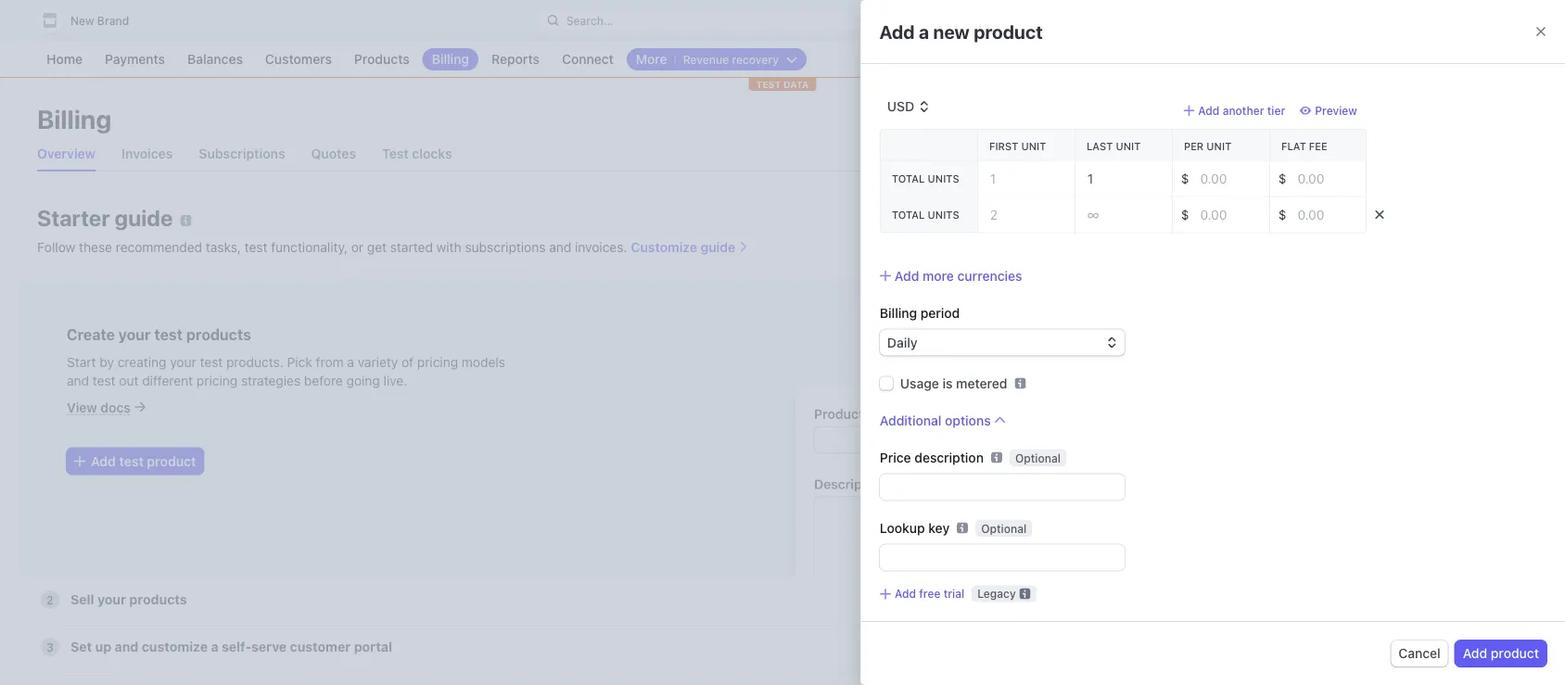 Task type: describe. For each thing, give the bounding box(es) containing it.
test down by
[[93, 373, 116, 389]]

tier
[[1267, 104, 1285, 117]]

0 horizontal spatial your
[[119, 326, 151, 344]]

options
[[945, 413, 991, 429]]

0 vertical spatial product
[[974, 20, 1043, 42]]

add test product link
[[67, 448, 204, 474]]

test
[[757, 79, 781, 90]]

currencies
[[957, 269, 1022, 284]]

per
[[1184, 141, 1204, 153]]

add for add a new product
[[880, 20, 915, 42]]

products.
[[226, 355, 284, 370]]

models
[[462, 355, 505, 370]]

1 horizontal spatial and
[[549, 240, 572, 255]]

add for add product
[[1463, 646, 1488, 661]]

going
[[347, 373, 380, 389]]

1 horizontal spatial pricing
[[417, 355, 458, 370]]

new
[[934, 20, 970, 42]]

first
[[989, 141, 1018, 153]]

1 horizontal spatial 0.00 text field
[[1287, 199, 1369, 232]]

add free trial button
[[880, 587, 964, 602]]

add for add another tier
[[1198, 104, 1220, 117]]

start by creating your test products. pick from a variety of pricing models and test out different pricing strategies before going live.
[[67, 355, 505, 389]]

tasks,
[[206, 240, 241, 255]]

invoices.
[[575, 240, 627, 255]]

recommended
[[116, 240, 202, 255]]

1 total units from the top
[[892, 173, 959, 186]]

view
[[67, 400, 97, 416]]

units for the left 0.00 text box
[[928, 210, 959, 222]]

add test product
[[91, 453, 196, 469]]

cancel button
[[1392, 641, 1449, 667]]

view docs
[[67, 400, 131, 416]]

0 horizontal spatial 0.00 text field
[[1189, 199, 1267, 232]]

live.
[[384, 373, 407, 389]]

usd
[[887, 99, 914, 115]]

add a new product
[[880, 20, 1043, 42]]

get
[[367, 240, 387, 255]]

start
[[67, 355, 96, 370]]

create your test products
[[67, 326, 251, 344]]

test up creating
[[154, 326, 183, 344]]

preview
[[1315, 104, 1357, 117]]

unit for first unit
[[1021, 141, 1046, 153]]

docs
[[100, 400, 131, 416]]

add another tier button
[[1183, 103, 1285, 118]]

view docs link
[[67, 400, 146, 416]]

add more currencies
[[895, 269, 1022, 284]]

functionality,
[[271, 240, 348, 255]]

usage is metered
[[900, 376, 1007, 391]]

started
[[390, 240, 433, 255]]

or
[[351, 240, 364, 255]]

out
[[119, 373, 139, 389]]

flat fee
[[1281, 141, 1328, 153]]

2 total from the top
[[892, 210, 925, 222]]

price
[[880, 450, 911, 466]]

fee
[[1309, 141, 1328, 153]]

add for add more currencies
[[895, 269, 919, 284]]

2 total units from the top
[[892, 210, 959, 222]]

follow
[[37, 240, 75, 255]]

by
[[100, 355, 114, 370]]

units for top 0.00 text field
[[928, 173, 959, 186]]

0 vertical spatial 0.00 text field
[[1287, 162, 1369, 196]]

from
[[316, 355, 344, 370]]

test inside add test product link
[[119, 453, 144, 469]]

additional options
[[880, 413, 991, 429]]

0 horizontal spatial guide
[[115, 205, 173, 231]]

products
[[186, 326, 251, 344]]

starter guide
[[37, 205, 173, 231]]

test down products
[[200, 355, 223, 370]]

free
[[919, 588, 940, 601]]

legacy
[[977, 588, 1016, 601]]

description
[[914, 450, 984, 466]]

strategies
[[241, 373, 301, 389]]

starter
[[37, 205, 110, 231]]

add another tier
[[1198, 104, 1285, 117]]

billing period
[[880, 306, 960, 321]]

unit for per unit
[[1207, 141, 1232, 153]]

more
[[923, 269, 954, 284]]

create
[[67, 326, 115, 344]]



Task type: locate. For each thing, give the bounding box(es) containing it.
units
[[928, 173, 959, 186], [928, 210, 959, 222]]

your up creating
[[119, 326, 151, 344]]

1 horizontal spatial 0.00 text field
[[1287, 162, 1369, 196]]

1 vertical spatial 0.00 text field
[[1189, 199, 1267, 232]]

total units down usd popup button
[[892, 173, 959, 186]]

first unit
[[989, 141, 1046, 153]]

$
[[1181, 171, 1189, 186], [1279, 171, 1287, 186], [1181, 207, 1189, 223], [1279, 207, 1287, 223]]

unit for last unit
[[1116, 141, 1141, 153]]

customize
[[631, 240, 697, 255]]

0.00 text field down per unit
[[1189, 162, 1267, 196]]

1 vertical spatial units
[[928, 210, 959, 222]]

is
[[942, 376, 953, 391]]

and left invoices.
[[549, 240, 572, 255]]

add left free
[[895, 588, 916, 601]]

1 vertical spatial billing
[[880, 306, 917, 321]]

1 vertical spatial 0.00 text field
[[1287, 199, 1369, 232]]

0 vertical spatial 0.00 text field
[[1189, 162, 1267, 196]]

usage
[[900, 376, 939, 391]]

0 vertical spatial pricing
[[417, 355, 458, 370]]

1 vertical spatial pricing
[[197, 373, 238, 389]]

1 vertical spatial guide
[[701, 240, 736, 255]]

unit right first
[[1021, 141, 1046, 153]]

additional options button
[[880, 412, 1006, 430]]

data
[[784, 79, 809, 90]]

add for add free trial
[[895, 588, 916, 601]]

1 horizontal spatial product
[[974, 20, 1043, 42]]

test data
[[757, 79, 809, 90]]

None text field
[[979, 199, 1072, 232], [1076, 199, 1169, 232], [880, 475, 1125, 501], [880, 545, 1125, 571], [979, 199, 1072, 232], [1076, 199, 1169, 232], [880, 475, 1125, 501], [880, 545, 1125, 571]]

1 total from the top
[[892, 173, 925, 186]]

test
[[245, 240, 268, 255], [154, 326, 183, 344], [200, 355, 223, 370], [93, 373, 116, 389], [119, 453, 144, 469]]

subscriptions
[[465, 240, 546, 255]]

flat
[[1281, 141, 1306, 153]]

None text field
[[979, 162, 1072, 196], [1076, 162, 1169, 196], [979, 162, 1072, 196], [1076, 162, 1169, 196]]

0 vertical spatial units
[[928, 173, 959, 186]]

add product
[[1463, 646, 1540, 661]]

and down start
[[67, 373, 89, 389]]

optional for price description
[[1015, 452, 1061, 465]]

add inside button
[[895, 588, 916, 601]]

cancel
[[1399, 646, 1441, 661]]

pricing
[[417, 355, 458, 370], [197, 373, 238, 389]]

key
[[928, 521, 950, 536]]

0 horizontal spatial and
[[67, 373, 89, 389]]

last unit
[[1087, 141, 1141, 153]]

usd button
[[880, 92, 937, 122]]

unit
[[1021, 141, 1046, 153], [1116, 141, 1141, 153], [1207, 141, 1232, 153]]

guide right customize
[[701, 240, 736, 255]]

0 horizontal spatial billing
[[37, 103, 112, 134]]

2 unit from the left
[[1116, 141, 1141, 153]]

product inside button
[[1491, 646, 1540, 661]]

price description
[[880, 450, 984, 466]]

total
[[892, 173, 925, 186], [892, 210, 925, 222]]

with
[[437, 240, 462, 255]]

test down docs
[[119, 453, 144, 469]]

metered
[[956, 376, 1007, 391]]

and inside start by creating your test products. pick from a variety of pricing models and test out different pricing strategies before going live.
[[67, 373, 89, 389]]

pricing right the of
[[417, 355, 458, 370]]

0 vertical spatial billing
[[37, 103, 112, 134]]

customize guide link
[[631, 240, 749, 255]]

add down view docs link
[[91, 453, 116, 469]]

lookup
[[880, 521, 925, 536]]

creating
[[118, 355, 166, 370]]

0.00 text field
[[1189, 162, 1267, 196], [1287, 199, 1369, 232]]

0 vertical spatial your
[[119, 326, 151, 344]]

add free trial
[[895, 588, 964, 601]]

add left another
[[1198, 104, 1220, 117]]

add left more
[[895, 269, 919, 284]]

3 unit from the left
[[1207, 141, 1232, 153]]

1 horizontal spatial guide
[[701, 240, 736, 255]]

1 units from the top
[[928, 173, 959, 186]]

1 horizontal spatial billing
[[880, 306, 917, 321]]

trial
[[944, 588, 964, 601]]

variety
[[358, 355, 398, 370]]

total units
[[892, 173, 959, 186], [892, 210, 959, 222]]

before
[[304, 373, 343, 389]]

0 horizontal spatial a
[[347, 355, 354, 370]]

of
[[402, 355, 414, 370]]

0.00 text field down per unit
[[1189, 199, 1267, 232]]

units up more
[[928, 210, 959, 222]]

add left new
[[880, 20, 915, 42]]

1 horizontal spatial unit
[[1116, 141, 1141, 153]]

2 vertical spatial product
[[1491, 646, 1540, 661]]

1 horizontal spatial your
[[170, 355, 196, 370]]

guide
[[115, 205, 173, 231], [701, 240, 736, 255]]

pick
[[287, 355, 312, 370]]

additional
[[880, 413, 941, 429]]

1 vertical spatial optional
[[981, 523, 1027, 536]]

units down usd popup button
[[928, 173, 959, 186]]

0 horizontal spatial pricing
[[197, 373, 238, 389]]

1 horizontal spatial a
[[919, 20, 930, 42]]

pricing down the products.
[[197, 373, 238, 389]]

a left new
[[919, 20, 930, 42]]

optional for lookup key
[[981, 523, 1027, 536]]

1 vertical spatial product
[[147, 453, 196, 469]]

0 vertical spatial total
[[892, 173, 925, 186]]

2 horizontal spatial unit
[[1207, 141, 1232, 153]]

lookup key
[[880, 521, 950, 536]]

0.00 text field down fee
[[1287, 199, 1369, 232]]

0.00 text field
[[1287, 162, 1369, 196], [1189, 199, 1267, 232]]

a inside start by creating your test products. pick from a variety of pricing models and test out different pricing strategies before going live.
[[347, 355, 354, 370]]

add right cancel
[[1463, 646, 1488, 661]]

unit right last
[[1116, 141, 1141, 153]]

add product button
[[1456, 641, 1547, 667]]

your
[[119, 326, 151, 344], [170, 355, 196, 370]]

add
[[880, 20, 915, 42], [1198, 104, 1220, 117], [895, 269, 919, 284], [91, 453, 116, 469], [895, 588, 916, 601], [1463, 646, 1488, 661]]

your up different
[[170, 355, 196, 370]]

add more currencies button
[[880, 267, 1022, 286]]

1 vertical spatial total units
[[892, 210, 959, 222]]

0 vertical spatial and
[[549, 240, 572, 255]]

last
[[1087, 141, 1113, 153]]

0.00 text field down fee
[[1287, 162, 1369, 196]]

optional right key
[[981, 523, 1027, 536]]

per unit
[[1184, 141, 1232, 153]]

0 horizontal spatial unit
[[1021, 141, 1046, 153]]

1 unit from the left
[[1021, 141, 1046, 153]]

add inside button
[[895, 269, 919, 284]]

billing for billing period
[[880, 306, 917, 321]]

unit right per
[[1207, 141, 1232, 153]]

preview button
[[1300, 103, 1357, 118]]

0 vertical spatial total units
[[892, 173, 959, 186]]

0 vertical spatial optional
[[1015, 452, 1061, 465]]

a right from
[[347, 355, 354, 370]]

optional right description
[[1015, 452, 1061, 465]]

0 vertical spatial a
[[919, 20, 930, 42]]

period
[[920, 306, 960, 321]]

$ button
[[1174, 162, 1189, 196], [1271, 162, 1287, 196], [1174, 199, 1189, 232], [1271, 199, 1287, 232]]

test right tasks,
[[245, 240, 268, 255]]

different
[[142, 373, 193, 389]]

another
[[1223, 104, 1264, 117]]

0 horizontal spatial 0.00 text field
[[1189, 162, 1267, 196]]

1 vertical spatial and
[[67, 373, 89, 389]]

billing for billing
[[37, 103, 112, 134]]

these
[[79, 240, 112, 255]]

your inside start by creating your test products. pick from a variety of pricing models and test out different pricing strategies before going live.
[[170, 355, 196, 370]]

total up more
[[892, 210, 925, 222]]

a
[[919, 20, 930, 42], [347, 355, 354, 370]]

1 vertical spatial your
[[170, 355, 196, 370]]

0 horizontal spatial product
[[147, 453, 196, 469]]

total down usd popup button
[[892, 173, 925, 186]]

guide up "recommended"
[[115, 205, 173, 231]]

optional
[[1015, 452, 1061, 465], [981, 523, 1027, 536]]

product
[[974, 20, 1043, 42], [147, 453, 196, 469], [1491, 646, 1540, 661]]

follow these recommended tasks, test functionality, or get started with subscriptions and invoices. customize guide
[[37, 240, 736, 255]]

add for add test product
[[91, 453, 116, 469]]

2 units from the top
[[928, 210, 959, 222]]

1 vertical spatial a
[[347, 355, 354, 370]]

1 vertical spatial total
[[892, 210, 925, 222]]

2 horizontal spatial product
[[1491, 646, 1540, 661]]

0 vertical spatial guide
[[115, 205, 173, 231]]

total units up more
[[892, 210, 959, 222]]



Task type: vqa. For each thing, say whether or not it's contained in the screenshot.
'Add Payment Method' link
no



